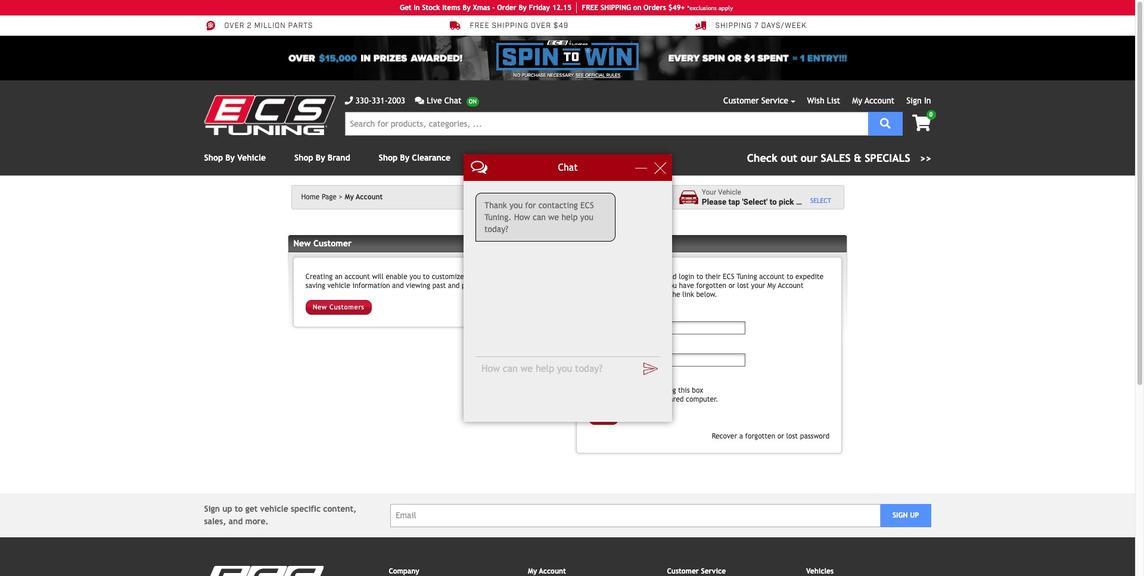 Task type: describe. For each thing, give the bounding box(es) containing it.
shop by vehicle link
[[204, 153, 266, 163]]

new customers
[[313, 303, 365, 312]]

forgotten inside returning customers should login to their ecs tuning account to expedite the ordering process. if you have forgotten or lost your my account password please click on the link below.
[[696, 282, 727, 290]]

sign for sign in
[[907, 96, 922, 106]]

remember me
[[601, 373, 658, 384]]

shipping 7 days/week
[[716, 22, 807, 31]]

spin
[[702, 52, 725, 64]]

tap
[[729, 197, 740, 207]]

vehicle inside creating an account will enable you to customize your web experience by saving vehicle information and viewing past and present orders.
[[328, 282, 350, 290]]

below.
[[696, 291, 717, 299]]

1 vertical spatial forgotten
[[745, 433, 776, 441]]

entry!!!
[[808, 52, 848, 64]]

necessary.
[[547, 73, 575, 78]]

new for new customer
[[294, 239, 311, 249]]

me
[[647, 373, 658, 384]]

1 vertical spatial service
[[701, 568, 726, 577]]

see
[[576, 73, 584, 78]]

select
[[811, 197, 831, 204]]

and inside sign up to get vehicle specific content, sales, and more.
[[229, 518, 243, 527]]

content,
[[323, 505, 357, 515]]

customize
[[432, 273, 464, 281]]

expedite
[[796, 273, 824, 281]]

returning for returning customer
[[576, 239, 616, 249]]

0 horizontal spatial vehicle
[[237, 153, 266, 163]]

2 vertical spatial a
[[739, 433, 743, 441]]

shop by clearance link
[[379, 153, 451, 163]]

1 ecs tuning image from the top
[[204, 95, 335, 135]]

viewing
[[406, 282, 430, 290]]

specials
[[865, 152, 911, 165]]

million
[[254, 22, 286, 31]]

a for vehicle
[[796, 197, 801, 207]]

using
[[608, 396, 624, 404]]

sign in link
[[907, 96, 931, 106]]

to inside sign up to get vehicle specific content, sales, and more.
[[235, 505, 243, 515]]

customers
[[330, 303, 365, 312]]

enable
[[386, 273, 408, 281]]

Email email field
[[390, 505, 881, 528]]

chat
[[444, 96, 462, 106]]

computer.
[[686, 396, 718, 404]]

shop by clearance
[[379, 153, 451, 163]]

in for sign
[[924, 96, 931, 106]]

recommend
[[600, 387, 638, 395]]

up for sign up
[[910, 512, 919, 521]]

account inside creating an account will enable you to customize your web experience by saving vehicle information and viewing past and present orders.
[[345, 273, 370, 281]]

should
[[656, 273, 677, 281]]

over
[[531, 22, 551, 31]]

get
[[245, 505, 258, 515]]

330-331-2003
[[356, 96, 405, 106]]

lost inside returning customers should login to their ecs tuning account to expedite the ordering process. if you have forgotten or lost your my account password please click on the link below.
[[738, 282, 749, 290]]

sales & specials
[[821, 152, 911, 165]]

process.
[[630, 282, 657, 290]]

tuning
[[737, 273, 757, 281]]

shop by brand link
[[294, 153, 350, 163]]

creating an account will enable you to customize your web experience by saving vehicle information and viewing past and present orders.
[[306, 273, 543, 290]]

by for shop by clearance
[[400, 153, 410, 163]]

Remember Me checkbox
[[591, 375, 599, 382]]

if
[[659, 282, 664, 290]]

get
[[400, 4, 412, 12]]

service inside popup button
[[762, 96, 789, 106]]

an
[[335, 273, 343, 281]]

331-
[[372, 96, 388, 106]]

free ship ping on orders $49+ *exclusions apply
[[582, 4, 733, 12]]

wish list link
[[807, 96, 841, 106]]

sales,
[[204, 518, 226, 527]]

by
[[536, 273, 543, 281]]

specific
[[291, 505, 321, 515]]

Email Address email field
[[589, 322, 745, 335]]

sales & specials link
[[747, 150, 931, 166]]

0 horizontal spatial the
[[589, 282, 599, 290]]

brand
[[328, 153, 350, 163]]

over $15,000 in prizes
[[287, 52, 407, 64]]

more.
[[245, 518, 269, 527]]

1 horizontal spatial the
[[670, 291, 680, 299]]

Password password field
[[589, 354, 745, 367]]

sign up
[[893, 512, 919, 521]]

please
[[702, 197, 727, 207]]

shop by brand
[[294, 153, 350, 163]]

to inside creating an account will enable you to customize your web experience by saving vehicle information and viewing past and present orders.
[[423, 273, 430, 281]]

7
[[755, 22, 759, 31]]

1 vertical spatial customer service
[[667, 568, 726, 577]]

2 vertical spatial my account
[[528, 568, 566, 577]]

saving
[[306, 282, 325, 290]]

live chat link
[[415, 95, 479, 107]]

live
[[427, 96, 442, 106]]

your inside returning customers should login to their ecs tuning account to expedite the ordering process. if you have forgotten or lost your my account password please click on the link below.
[[751, 282, 765, 290]]

$15,000
[[318, 52, 356, 64]]

or inside we recommend unchecking this box when using a public or shared computer.
[[654, 396, 661, 404]]

to left expedite
[[787, 273, 794, 281]]

to inside your vehicle please tap 'select' to pick a vehicle
[[770, 197, 777, 207]]

in for get
[[414, 4, 420, 12]]

spent
[[758, 52, 789, 64]]

shipping 7 days/week link
[[695, 20, 807, 31]]

page
[[322, 193, 337, 201]]

shipping
[[716, 22, 752, 31]]

account inside returning customers should login to their ecs tuning account to expedite the ordering process. if you have forgotten or lost your my account password please click on the link below.
[[759, 273, 785, 281]]

330-
[[356, 96, 372, 106]]

home page link
[[301, 193, 343, 201]]

every
[[668, 52, 699, 64]]

sign for sign up to get vehicle specific content, sales, and more.
[[204, 505, 220, 515]]

by for shop by brand
[[316, 153, 325, 163]]

experience
[[498, 273, 533, 281]]

list
[[827, 96, 841, 106]]

orders
[[644, 4, 666, 12]]

your
[[702, 188, 716, 197]]



Task type: locate. For each thing, give the bounding box(es) containing it.
2 shop from the left
[[294, 153, 313, 163]]

apply
[[719, 4, 733, 11]]

0 vertical spatial new
[[294, 239, 311, 249]]

0 vertical spatial vehicle
[[237, 153, 266, 163]]

sign inside button
[[893, 512, 908, 521]]

the left link on the right bottom of page
[[670, 291, 680, 299]]

0 horizontal spatial up
[[223, 505, 232, 515]]

over 2 million parts
[[224, 22, 313, 31]]

1 horizontal spatial password
[[800, 433, 830, 441]]

1 vertical spatial password
[[800, 433, 830, 441]]

2 ecs tuning image from the top
[[204, 567, 323, 577]]

0 horizontal spatial shop
[[204, 153, 223, 163]]

and right sales,
[[229, 518, 243, 527]]

0 horizontal spatial lost
[[738, 282, 749, 290]]

ecs
[[723, 273, 735, 281]]

to
[[770, 197, 777, 207], [423, 273, 430, 281], [697, 273, 703, 281], [787, 273, 794, 281], [235, 505, 243, 515]]

live chat
[[427, 96, 462, 106]]

login
[[679, 273, 694, 281]]

free shipping over $49
[[470, 22, 569, 31]]

0 vertical spatial you
[[410, 273, 421, 281]]

ecs tuning image
[[204, 95, 335, 135], [204, 567, 323, 577]]

over for over $15,000 in prizes
[[287, 52, 314, 64]]

up inside button
[[910, 512, 919, 521]]

1 horizontal spatial and
[[392, 282, 404, 290]]

new for new customers
[[313, 303, 327, 312]]

search image
[[880, 118, 891, 128]]

shared
[[663, 396, 684, 404]]

1 account from the left
[[345, 273, 370, 281]]

in right get
[[414, 4, 420, 12]]

ping
[[615, 4, 631, 12]]

1 horizontal spatial vehicle
[[718, 188, 741, 197]]

wish
[[807, 96, 825, 106]]

1 vertical spatial returning
[[589, 273, 619, 281]]

password inside returning customers should login to their ecs tuning account to expedite the ordering process. if you have forgotten or lost your my account password please click on the link below.
[[589, 291, 618, 299]]

ordering
[[601, 282, 628, 290]]

1 horizontal spatial over
[[287, 52, 314, 64]]

customers
[[621, 273, 654, 281]]

your up present
[[466, 273, 480, 281]]

over
[[224, 22, 245, 31], [287, 52, 314, 64]]

2
[[247, 22, 252, 31]]

0 horizontal spatial in
[[414, 4, 420, 12]]

new customer
[[294, 239, 352, 249]]

0 vertical spatial over
[[224, 22, 245, 31]]

web
[[483, 273, 496, 281]]

2 horizontal spatial a
[[796, 197, 801, 207]]

0 horizontal spatial forgotten
[[696, 282, 727, 290]]

1 vertical spatial over
[[287, 52, 314, 64]]

order
[[497, 4, 517, 12]]

&
[[854, 152, 862, 165]]

2 account from the left
[[759, 273, 785, 281]]

-
[[492, 4, 495, 12]]

to left "pick"
[[770, 197, 777, 207]]

account right tuning
[[759, 273, 785, 281]]

click
[[643, 291, 658, 299]]

present
[[462, 282, 486, 290]]

in up '0'
[[924, 96, 931, 106]]

over left the 2
[[224, 22, 245, 31]]

1 vertical spatial vehicle
[[328, 282, 350, 290]]

0 vertical spatial my account
[[853, 96, 895, 106]]

0 vertical spatial returning
[[576, 239, 616, 249]]

xmas
[[473, 4, 490, 12]]

you up the viewing
[[410, 273, 421, 281]]

sign for sign up
[[893, 512, 908, 521]]

0 vertical spatial customer service
[[724, 96, 789, 106]]

0 vertical spatial forgotten
[[696, 282, 727, 290]]

0 vertical spatial the
[[589, 282, 599, 290]]

1 vertical spatial in
[[924, 96, 931, 106]]

0 horizontal spatial vehicle
[[260, 505, 288, 515]]

box
[[692, 387, 704, 395]]

1 horizontal spatial your
[[751, 282, 765, 290]]

to left get
[[235, 505, 243, 515]]

will
[[372, 273, 384, 281]]

account up "information" at the left of the page
[[345, 273, 370, 281]]

0 vertical spatial in
[[414, 4, 420, 12]]

up
[[223, 505, 232, 515], [910, 512, 919, 521]]

home page
[[301, 193, 337, 201]]

your down tuning
[[751, 282, 765, 290]]

1 vertical spatial a
[[626, 396, 630, 404]]

public
[[632, 396, 652, 404]]

1 horizontal spatial a
[[739, 433, 743, 441]]

None submit
[[589, 411, 618, 426]]

returning customers should login to their ecs tuning account to expedite the ordering process. if you have forgotten or lost your my account password please click on the link below.
[[589, 273, 824, 299]]

sign inside sign up to get vehicle specific content, sales, and more.
[[204, 505, 220, 515]]

we
[[589, 387, 598, 395]]

vehicle right "pick"
[[803, 197, 829, 207]]

0 vertical spatial a
[[796, 197, 801, 207]]

sign up button
[[881, 505, 931, 528]]

you
[[410, 273, 421, 281], [666, 282, 677, 290]]

you inside returning customers should login to their ecs tuning account to expedite the ordering process. if you have forgotten or lost your my account password please click on the link below.
[[666, 282, 677, 290]]

you right if
[[666, 282, 677, 290]]

or down the unchecking on the bottom right
[[654, 396, 661, 404]]

1 horizontal spatial forgotten
[[745, 433, 776, 441]]

returning customer
[[576, 239, 657, 249]]

this
[[678, 387, 690, 395]]

new down the saving
[[313, 303, 327, 312]]

1 horizontal spatial in
[[924, 96, 931, 106]]

2 horizontal spatial shop
[[379, 153, 398, 163]]

link
[[683, 291, 694, 299]]

shop for shop by clearance
[[379, 153, 398, 163]]

a right "pick"
[[796, 197, 801, 207]]

and
[[392, 282, 404, 290], [448, 282, 460, 290], [229, 518, 243, 527]]

and down enable
[[392, 282, 404, 290]]

password
[[589, 291, 618, 299], [800, 433, 830, 441]]

your vehicle please tap 'select' to pick a vehicle
[[702, 188, 829, 207]]

or left $1
[[727, 52, 742, 64]]

ship
[[601, 4, 615, 12]]

1 vertical spatial on
[[660, 291, 668, 299]]

a for public
[[626, 396, 630, 404]]

account inside returning customers should login to their ecs tuning account to expedite the ordering process. if you have forgotten or lost your my account password please click on the link below.
[[778, 282, 804, 290]]

free
[[470, 22, 490, 31]]

1 shop from the left
[[204, 153, 223, 163]]

on
[[633, 4, 642, 12], [660, 291, 668, 299]]

my inside returning customers should login to their ecs tuning account to expedite the ordering process. if you have forgotten or lost your my account password please click on the link below.
[[768, 282, 776, 290]]

shopping cart image
[[913, 115, 931, 132]]

to left their
[[697, 273, 703, 281]]

vehicle up more.
[[260, 505, 288, 515]]

orders.
[[488, 282, 511, 290]]

0 vertical spatial lost
[[738, 282, 749, 290]]

unchecking
[[640, 387, 676, 395]]

2 horizontal spatial vehicle
[[803, 197, 829, 207]]

or inside returning customers should login to their ecs tuning account to expedite the ordering process. if you have forgotten or lost your my account password please click on the link below.
[[729, 282, 735, 290]]

my account
[[853, 96, 895, 106], [345, 193, 383, 201], [528, 568, 566, 577]]

0 horizontal spatial a
[[626, 396, 630, 404]]

0 horizontal spatial on
[[633, 4, 642, 12]]

stock
[[422, 4, 440, 12]]

0 vertical spatial on
[[633, 4, 642, 12]]

phone image
[[345, 97, 353, 105]]

a right using
[[626, 396, 630, 404]]

wish list
[[807, 96, 841, 106]]

1 horizontal spatial lost
[[787, 433, 798, 441]]

shop by vehicle
[[204, 153, 266, 163]]

0 vertical spatial ecs tuning image
[[204, 95, 335, 135]]

the left ordering
[[589, 282, 599, 290]]

1 vertical spatial the
[[670, 291, 680, 299]]

0 horizontal spatial service
[[701, 568, 726, 577]]

a right recover
[[739, 433, 743, 441]]

shop for shop by brand
[[294, 153, 313, 163]]

in
[[414, 4, 420, 12], [924, 96, 931, 106]]

on down if
[[660, 291, 668, 299]]

0 vertical spatial service
[[762, 96, 789, 106]]

you inside creating an account will enable you to customize your web experience by saving vehicle information and viewing past and present orders.
[[410, 273, 421, 281]]

the
[[589, 282, 599, 290], [670, 291, 680, 299]]

0 horizontal spatial my account
[[345, 193, 383, 201]]

1 horizontal spatial up
[[910, 512, 919, 521]]

ecs tuning 'spin to win' contest logo image
[[497, 41, 639, 70]]

please
[[620, 291, 641, 299]]

a inside your vehicle please tap 'select' to pick a vehicle
[[796, 197, 801, 207]]

0 horizontal spatial password
[[589, 291, 618, 299]]

sales
[[821, 152, 851, 165]]

new up creating
[[294, 239, 311, 249]]

0 horizontal spatial you
[[410, 273, 421, 281]]

1 vertical spatial vehicle
[[718, 188, 741, 197]]

your inside creating an account will enable you to customize your web experience by saving vehicle information and viewing past and present orders.
[[466, 273, 480, 281]]

1 horizontal spatial account
[[759, 273, 785, 281]]

1 horizontal spatial service
[[762, 96, 789, 106]]

1 vertical spatial ecs tuning image
[[204, 567, 323, 577]]

1 horizontal spatial you
[[666, 282, 677, 290]]

customer service inside customer service popup button
[[724, 96, 789, 106]]

customer inside popup button
[[724, 96, 759, 106]]

company
[[389, 568, 419, 577]]

1 horizontal spatial on
[[660, 291, 668, 299]]

over down 'parts'
[[287, 52, 314, 64]]

forgotten right recover
[[745, 433, 776, 441]]

new
[[294, 239, 311, 249], [313, 303, 327, 312]]

to up the viewing
[[423, 273, 430, 281]]

0 horizontal spatial over
[[224, 22, 245, 31]]

over for over 2 million parts
[[224, 22, 245, 31]]

shop for shop by vehicle
[[204, 153, 223, 163]]

*exclusions apply link
[[688, 3, 733, 12]]

vehicles
[[806, 568, 834, 577]]

0 horizontal spatial your
[[466, 273, 480, 281]]

and down customize
[[448, 282, 460, 290]]

1 vertical spatial my account
[[345, 193, 383, 201]]

2 vertical spatial vehicle
[[260, 505, 288, 515]]

0 horizontal spatial new
[[294, 239, 311, 249]]

my account link
[[853, 96, 895, 106]]

1 vertical spatial lost
[[787, 433, 798, 441]]

comments image
[[415, 97, 424, 105]]

home
[[301, 193, 320, 201]]

1 vertical spatial you
[[666, 282, 677, 290]]

shipping
[[492, 22, 529, 31]]

in
[[360, 52, 370, 64]]

ecs tuning image up shop by vehicle
[[204, 95, 335, 135]]

on inside returning customers should login to their ecs tuning account to expedite the ordering process. if you have forgotten or lost your my account password please click on the link below.
[[660, 291, 668, 299]]

ecs tuning image down more.
[[204, 567, 323, 577]]

or right recover
[[778, 433, 784, 441]]

12.15
[[552, 4, 572, 12]]

by for shop by vehicle
[[225, 153, 235, 163]]

0 vertical spatial vehicle
[[803, 197, 829, 207]]

0 horizontal spatial account
[[345, 273, 370, 281]]

returning inside returning customers should login to their ecs tuning account to expedite the ordering process. if you have forgotten or lost your my account password please click on the link below.
[[589, 273, 619, 281]]

when
[[589, 396, 606, 404]]

2 horizontal spatial my account
[[853, 96, 895, 106]]

forgotten down their
[[696, 282, 727, 290]]

1 horizontal spatial vehicle
[[328, 282, 350, 290]]

3 shop from the left
[[379, 153, 398, 163]]

customer service
[[724, 96, 789, 106], [667, 568, 726, 577]]

up for sign up to get vehicle specific content, sales, and more.
[[223, 505, 232, 515]]

a
[[796, 197, 801, 207], [626, 396, 630, 404], [739, 433, 743, 441]]

vehicle inside your vehicle please tap 'select' to pick a vehicle
[[718, 188, 741, 197]]

a inside we recommend unchecking this box when using a public or shared computer.
[[626, 396, 630, 404]]

1 vertical spatial your
[[751, 282, 765, 290]]

sign up to get vehicle specific content, sales, and more.
[[204, 505, 357, 527]]

or down ecs
[[729, 282, 735, 290]]

up inside sign up to get vehicle specific content, sales, and more.
[[223, 505, 232, 515]]

1 vertical spatial new
[[313, 303, 327, 312]]

0 horizontal spatial and
[[229, 518, 243, 527]]

returning for returning customers should login to their ecs tuning account to expedite the ordering process. if you have forgotten or lost your my account password please click on the link below.
[[589, 273, 619, 281]]

1 horizontal spatial shop
[[294, 153, 313, 163]]

on right ping
[[633, 4, 642, 12]]

vehicle inside sign up to get vehicle specific content, sales, and more.
[[260, 505, 288, 515]]

vehicle inside your vehicle please tap 'select' to pick a vehicle
[[803, 197, 829, 207]]

vehicle
[[803, 197, 829, 207], [328, 282, 350, 290], [260, 505, 288, 515]]

0 vertical spatial password
[[589, 291, 618, 299]]

'select'
[[742, 197, 768, 207]]

new customers link
[[306, 300, 372, 315]]

creating
[[306, 273, 333, 281]]

Search text field
[[345, 112, 868, 136]]

vehicle down an
[[328, 282, 350, 290]]

1 horizontal spatial my account
[[528, 568, 566, 577]]

1 horizontal spatial new
[[313, 303, 327, 312]]

0 vertical spatial your
[[466, 273, 480, 281]]

past
[[433, 282, 446, 290]]

2 horizontal spatial and
[[448, 282, 460, 290]]



Task type: vqa. For each thing, say whether or not it's contained in the screenshot.
the bottommost Refresh
no



